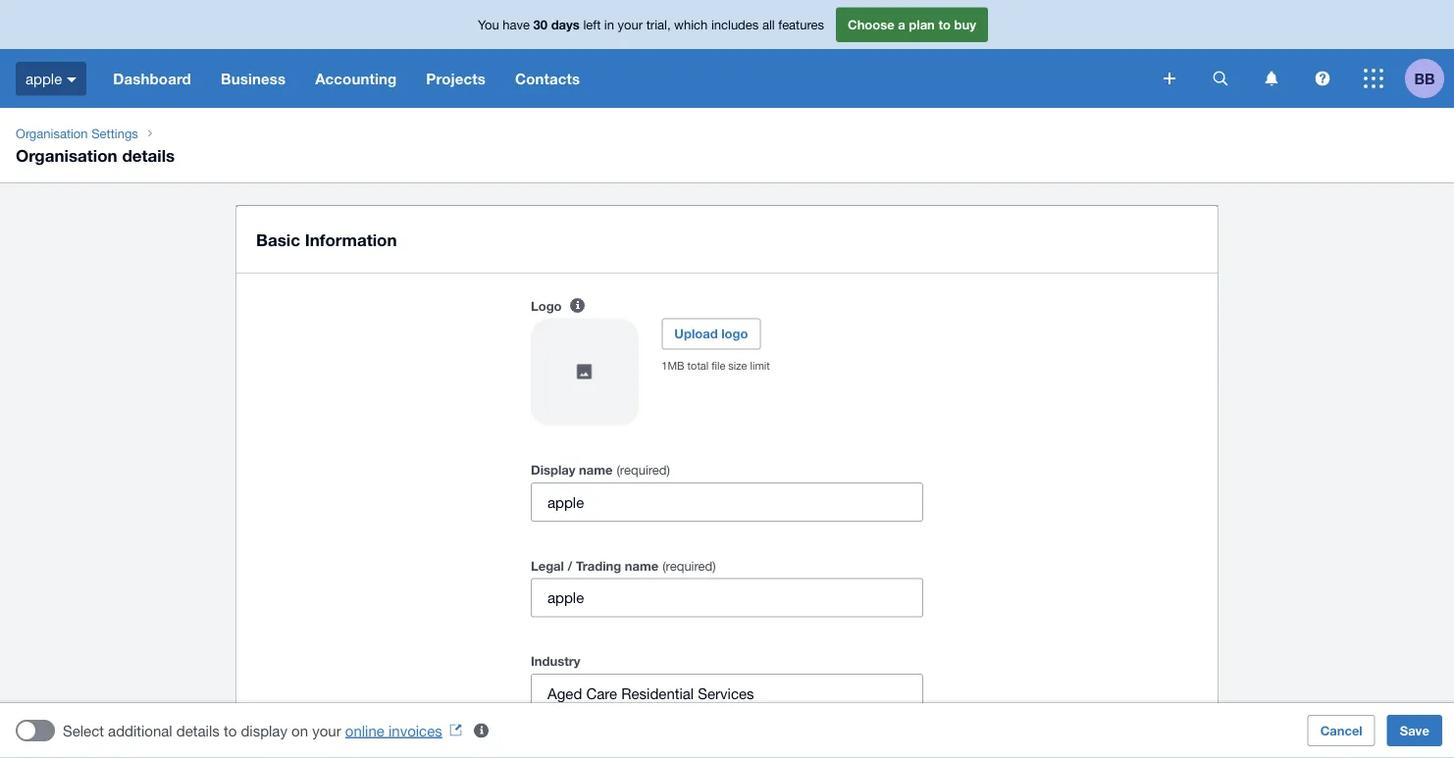 Task type: locate. For each thing, give the bounding box(es) containing it.
organisation down organisation settings link
[[16, 145, 117, 165]]

1 vertical spatial your
[[312, 722, 341, 739]]

0 vertical spatial your
[[618, 17, 643, 32]]

have
[[503, 17, 530, 32]]

svg image
[[1315, 71, 1330, 86], [1164, 73, 1176, 84]]

which
[[674, 17, 708, 32]]

0 horizontal spatial details
[[122, 145, 175, 165]]

you
[[478, 17, 499, 32]]

additional
[[108, 722, 172, 739]]

1 vertical spatial details
[[176, 722, 220, 739]]

to
[[938, 17, 951, 32], [224, 722, 237, 739]]

bb
[[1414, 70, 1435, 87]]

to for details
[[224, 722, 237, 739]]

logo
[[721, 326, 748, 341]]

in
[[604, 17, 614, 32]]

file
[[712, 359, 725, 372]]

0 vertical spatial name
[[579, 463, 613, 478]]

online invoices link
[[345, 722, 470, 739]]

0 horizontal spatial to
[[224, 722, 237, 739]]

accounting button
[[300, 49, 411, 108]]

organisation up organisation details
[[16, 126, 88, 141]]

0 vertical spatial details
[[122, 145, 175, 165]]

navigation inside banner
[[98, 49, 1150, 108]]

total
[[687, 359, 709, 372]]

banner
[[0, 0, 1454, 108]]

legal
[[531, 558, 564, 574]]

(required) up name as it appears in xero text box
[[617, 463, 670, 478]]

details right additional
[[176, 722, 220, 739]]

0 vertical spatial to
[[938, 17, 951, 32]]

to left buy
[[938, 17, 951, 32]]

trial,
[[646, 17, 671, 32]]

organisation settings
[[16, 126, 138, 141]]

Official name to appear on documents text field
[[532, 579, 922, 617]]

details down settings
[[122, 145, 175, 165]]

svg image inside 'apple' popup button
[[67, 77, 77, 82]]

your for trial,
[[618, 17, 643, 32]]

industry
[[531, 654, 580, 669]]

cancel
[[1320, 723, 1363, 738]]

2 organisation from the top
[[16, 145, 117, 165]]

to left "display"
[[224, 722, 237, 739]]

1 horizontal spatial name
[[625, 558, 659, 574]]

logo
[[531, 298, 562, 314]]

0 vertical spatial organisation
[[16, 126, 88, 141]]

your
[[618, 17, 643, 32], [312, 722, 341, 739]]

1 vertical spatial (required)
[[663, 558, 716, 574]]

dashboard
[[113, 70, 191, 87]]

1 organisation from the top
[[16, 126, 88, 141]]

display name (required)
[[531, 463, 670, 478]]

your for online
[[312, 722, 341, 739]]

upload
[[674, 326, 718, 341]]

banner containing dashboard
[[0, 0, 1454, 108]]

your right in
[[618, 17, 643, 32]]

display
[[241, 722, 287, 739]]

1 horizontal spatial your
[[618, 17, 643, 32]]

0 horizontal spatial your
[[312, 722, 341, 739]]

bb button
[[1405, 49, 1454, 108]]

contacts
[[515, 70, 580, 87]]

buy
[[954, 17, 976, 32]]

navigation
[[98, 49, 1150, 108]]

(required)
[[617, 463, 670, 478], [663, 558, 716, 574]]

display
[[531, 463, 575, 478]]

1 vertical spatial to
[[224, 722, 237, 739]]

to inside banner
[[938, 17, 951, 32]]

contacts button
[[500, 49, 595, 108]]

1 horizontal spatial to
[[938, 17, 951, 32]]

1mb total file size limit
[[662, 359, 770, 372]]

details
[[122, 145, 175, 165], [176, 722, 220, 739]]

1 vertical spatial name
[[625, 558, 659, 574]]

name right display
[[579, 463, 613, 478]]

name
[[579, 463, 613, 478], [625, 558, 659, 574]]

name right 'trading'
[[625, 558, 659, 574]]

organisation
[[16, 126, 88, 141], [16, 145, 117, 165]]

(required) up the official name to appear on documents text box
[[663, 558, 716, 574]]

/
[[568, 558, 572, 574]]

svg image
[[1364, 69, 1384, 88], [1213, 71, 1228, 86], [1265, 71, 1278, 86], [67, 77, 77, 82]]

upload logo button
[[662, 318, 761, 350]]

navigation containing dashboard
[[98, 49, 1150, 108]]

your right 'on'
[[312, 722, 341, 739]]

to for plan
[[938, 17, 951, 32]]

business button
[[206, 49, 300, 108]]

size
[[728, 359, 747, 372]]

1 vertical spatial organisation
[[16, 145, 117, 165]]

additional information image
[[462, 711, 501, 751]]

select
[[63, 722, 104, 739]]



Task type: describe. For each thing, give the bounding box(es) containing it.
Industry field
[[532, 675, 922, 712]]

days
[[551, 17, 580, 32]]

apple
[[26, 70, 62, 87]]

projects
[[426, 70, 486, 87]]

limit
[[750, 359, 770, 372]]

choose
[[848, 17, 895, 32]]

organisation for organisation details
[[16, 145, 117, 165]]

organisation's current logo image image
[[531, 318, 639, 426]]

accounting
[[315, 70, 397, 87]]

invoices
[[389, 722, 442, 739]]

cancel button
[[1308, 715, 1375, 747]]

organisation settings link
[[8, 124, 146, 143]]

trading
[[576, 558, 621, 574]]

business
[[221, 70, 286, 87]]

organisation details
[[16, 145, 175, 165]]

apple button
[[0, 49, 98, 108]]

save
[[1400, 723, 1430, 738]]

a
[[898, 17, 905, 32]]

online
[[345, 722, 384, 739]]

0 horizontal spatial svg image
[[1164, 73, 1176, 84]]

you have 30 days left in your trial, which includes all features
[[478, 17, 824, 32]]

organisation for organisation settings
[[16, 126, 88, 141]]

information
[[305, 230, 397, 249]]

projects button
[[411, 49, 500, 108]]

left
[[583, 17, 601, 32]]

basic information
[[256, 230, 397, 249]]

choose a plan to buy
[[848, 17, 976, 32]]

0 vertical spatial (required)
[[617, 463, 670, 478]]

30
[[533, 17, 548, 32]]

basic
[[256, 230, 300, 249]]

dashboard link
[[98, 49, 206, 108]]

Name as it appears in Xero text field
[[532, 484, 922, 521]]

features
[[778, 17, 824, 32]]

save button
[[1387, 715, 1442, 747]]

1mb
[[662, 359, 684, 372]]

includes
[[711, 17, 759, 32]]

select additional details to display on your online invoices
[[63, 722, 442, 739]]

on
[[292, 722, 308, 739]]

1 horizontal spatial svg image
[[1315, 71, 1330, 86]]

legal / trading name (required)
[[531, 558, 716, 574]]

upload logo
[[674, 326, 748, 341]]

plan
[[909, 17, 935, 32]]

1 horizontal spatial details
[[176, 722, 220, 739]]

more information about logo requirements image
[[558, 286, 597, 325]]

0 horizontal spatial name
[[579, 463, 613, 478]]

settings
[[91, 126, 138, 141]]

all
[[762, 17, 775, 32]]



Task type: vqa. For each thing, say whether or not it's contained in the screenshot.
first Organisation from the top
yes



